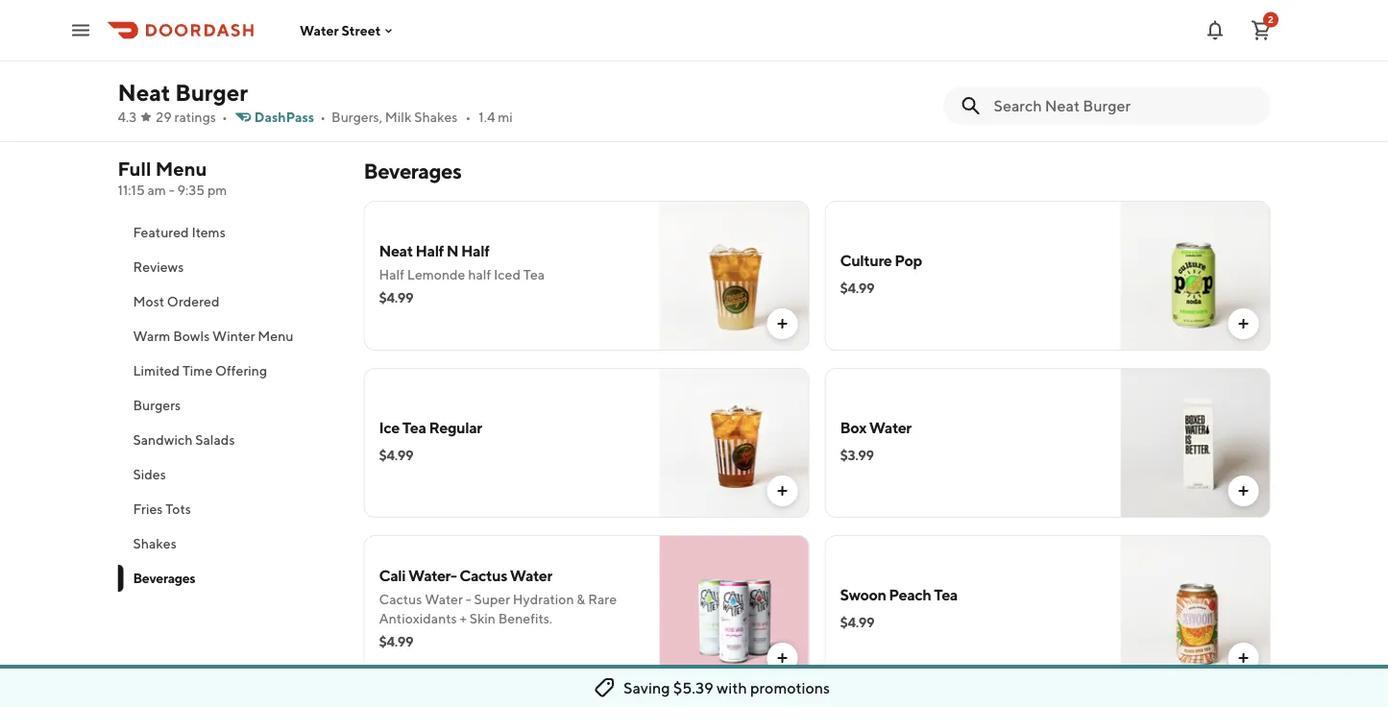 Task type: describe. For each thing, give the bounding box(es) containing it.
most ordered button
[[118, 284, 341, 319]]

shakes inside shakes 'button'
[[133, 536, 177, 552]]

water street
[[300, 22, 381, 38]]

fries tots button
[[118, 492, 341, 527]]

dusted
[[661, 42, 704, 58]]

hydration
[[513, 591, 574, 607]]

milk
[[385, 109, 412, 125]]

limited time offering button
[[118, 354, 341, 388]]

swoon
[[840, 586, 886, 604]]

peppermint.
[[379, 61, 454, 77]]

most
[[133, 294, 164, 309]]

street
[[342, 22, 381, 38]]

and inside our hand-churned thick shake made with a creamy oat base, whipped with chocolate sauce, mint syrup and dusted with peppermint.
[[635, 42, 658, 58]]

go
[[914, 42, 932, 58]]

with inside enjoy a delicious shake with a side of our skinny fries. go ahead and dip the fries in your favorite shake. because who doesn't love a little skinny dipping.
[[983, 23, 1009, 38]]

iced
[[494, 267, 521, 282]]

brew dr. kombucha-clear mind image
[[660, 702, 809, 707]]

sides button
[[118, 457, 341, 492]]

$4.99 inside neat half n half half lemonde half iced tea $4.99
[[379, 290, 413, 306]]

water up hydration
[[510, 566, 552, 585]]

+
[[460, 611, 467, 626]]

creamy
[[644, 23, 689, 38]]

shake inside enjoy a delicious shake with a side of our skinny fries. go ahead and dip the fries in your favorite shake. because who doesn't love a little skinny dipping.
[[944, 23, 980, 38]]

your
[[840, 61, 867, 77]]

dashpass •
[[254, 109, 326, 125]]

ice tea regular image
[[660, 368, 809, 518]]

thick
[[496, 23, 527, 38]]

warm bowls winter menu button
[[118, 319, 341, 354]]

$3.99
[[840, 447, 874, 463]]

Item Search search field
[[994, 95, 1255, 116]]

our
[[379, 23, 403, 38]]

tea inside neat half n half half lemonde half iced tea $4.99
[[523, 267, 545, 282]]

mi
[[498, 109, 513, 125]]

side
[[1022, 23, 1047, 38]]

oat
[[691, 23, 711, 38]]

box
[[840, 418, 867, 437]]

n
[[447, 242, 459, 260]]

- inside full menu 11:15 am - 9:35 pm
[[169, 182, 175, 198]]

our hand-churned thick shake made with a creamy oat base, whipped with chocolate sauce, mint syrup and dusted with peppermint.
[[379, 23, 746, 77]]

$4.99 for swoon
[[840, 614, 875, 630]]

cali
[[379, 566, 406, 585]]

saving $5.39 with promotions
[[624, 679, 830, 697]]

neat for neat burger
[[118, 78, 170, 106]]

0 horizontal spatial skinny
[[840, 42, 879, 58]]

skin
[[469, 611, 496, 626]]

menu inside full menu 11:15 am - 9:35 pm
[[155, 158, 207, 180]]

0 horizontal spatial cactus
[[379, 591, 422, 607]]

box water image
[[1121, 368, 1271, 518]]

base,
[[714, 23, 746, 38]]

open menu image
[[69, 19, 92, 42]]

2 vertical spatial tea
[[934, 586, 958, 604]]

the
[[1026, 42, 1047, 58]]

dip
[[1004, 42, 1024, 58]]

limited time offering
[[133, 363, 267, 379]]

4.3
[[118, 109, 137, 125]]

featured
[[133, 224, 189, 240]]

neat half n half half lemonde half iced tea $4.99
[[379, 242, 545, 306]]

water street button
[[300, 22, 396, 38]]

fries.
[[882, 42, 911, 58]]

peach
[[889, 586, 931, 604]]

a inside our hand-churned thick shake made with a creamy oat base, whipped with chocolate sauce, mint syrup and dusted with peppermint.
[[634, 23, 641, 38]]

ice tea regular
[[379, 418, 482, 437]]

saving
[[624, 679, 670, 697]]

add item to cart image for box water
[[1236, 483, 1251, 499]]

lemonde
[[407, 267, 465, 282]]

shake inside our hand-churned thick shake made with a creamy oat base, whipped with chocolate sauce, mint syrup and dusted with peppermint.
[[530, 23, 565, 38]]

box water
[[840, 418, 912, 437]]

shake.
[[920, 61, 958, 77]]

of
[[1049, 23, 1062, 38]]

sandwich
[[133, 432, 193, 448]]

churned
[[443, 23, 494, 38]]

11:15
[[118, 182, 145, 198]]

1 horizontal spatial shakes
[[414, 109, 458, 125]]

9:35
[[177, 182, 205, 198]]

$4.99 inside 'cali water- cactus water cactus water - super hydration & rare antioxidants + skin benefits. $4.99'
[[379, 634, 413, 650]]

burgers,
[[332, 109, 382, 125]]

2 button
[[1242, 11, 1281, 49]]

ice
[[379, 418, 400, 437]]

pm
[[207, 182, 227, 198]]

fries tots
[[133, 501, 191, 517]]

water right box
[[869, 418, 912, 437]]

2
[[1268, 14, 1274, 25]]

1 • from the left
[[222, 109, 227, 125]]

rare
[[588, 591, 617, 607]]

water down water- at bottom
[[425, 591, 463, 607]]

burger
[[175, 78, 248, 106]]

warm
[[133, 328, 170, 344]]

promotions
[[750, 679, 830, 697]]

ratings
[[174, 109, 216, 125]]

mint
[[569, 42, 597, 58]]

$4.99 for ice
[[379, 447, 413, 463]]

shakes button
[[118, 527, 341, 561]]

a right "enjoy"
[[878, 23, 885, 38]]

neat for neat half n half half lemonde half iced tea $4.99
[[379, 242, 413, 260]]



Task type: locate. For each thing, give the bounding box(es) containing it.
shakes right milk
[[414, 109, 458, 125]]

0 horizontal spatial neat
[[118, 78, 170, 106]]

fries
[[1050, 42, 1076, 58]]

2 shake from the left
[[944, 23, 980, 38]]

1 horizontal spatial neat
[[379, 242, 413, 260]]

$4.99 down swoon
[[840, 614, 875, 630]]

enjoy a delicious shake with a side of our skinny fries. go ahead and dip the fries in your favorite shake. because who doesn't love a little skinny dipping.
[[840, 23, 1090, 96]]

• left burgers,
[[320, 109, 326, 125]]

0 vertical spatial skinny
[[840, 42, 879, 58]]

cactus up super
[[460, 566, 507, 585]]

beverages down burgers, milk shakes • 1.4 mi
[[364, 159, 462, 184]]

skinny down "enjoy"
[[840, 42, 879, 58]]

dipping.
[[951, 80, 1000, 96]]

• down burger at left top
[[222, 109, 227, 125]]

0 vertical spatial -
[[169, 182, 175, 198]]

0 horizontal spatial half
[[379, 267, 404, 282]]

0 vertical spatial shakes
[[414, 109, 458, 125]]

$4.99 down ice
[[379, 447, 413, 463]]

half right "n"
[[461, 242, 490, 260]]

$4.99
[[840, 280, 875, 296], [379, 290, 413, 306], [379, 447, 413, 463], [840, 614, 875, 630], [379, 634, 413, 650]]

add item to cart image for culture pop
[[1236, 316, 1251, 331]]

0 vertical spatial neat
[[118, 78, 170, 106]]

beverages down fries tots
[[133, 570, 195, 586]]

0 vertical spatial beverages
[[364, 159, 462, 184]]

neat inside neat half n half half lemonde half iced tea $4.99
[[379, 242, 413, 260]]

made
[[568, 23, 602, 38]]

29 ratings •
[[156, 109, 227, 125]]

2 items, open order cart image
[[1250, 19, 1273, 42]]

skinny
[[840, 42, 879, 58], [909, 80, 948, 96]]

shake & fries combo image
[[1121, 0, 1271, 116]]

tea right ice
[[402, 418, 426, 437]]

culture
[[840, 251, 892, 270]]

neat half n half image
[[660, 201, 809, 351]]

0 horizontal spatial beverages
[[133, 570, 195, 586]]

add item to cart image for ice tea regular
[[775, 483, 790, 499]]

burgers
[[133, 397, 181, 413]]

burgers button
[[118, 388, 341, 423]]

love
[[840, 80, 866, 96]]

full menu 11:15 am - 9:35 pm
[[118, 158, 227, 198]]

super
[[474, 591, 510, 607]]

0 horizontal spatial menu
[[155, 158, 207, 180]]

1 horizontal spatial and
[[978, 42, 1001, 58]]

2 horizontal spatial tea
[[934, 586, 958, 604]]

bowls
[[173, 328, 210, 344]]

1 horizontal spatial shake
[[944, 23, 980, 38]]

1 vertical spatial menu
[[258, 328, 294, 344]]

2 • from the left
[[320, 109, 326, 125]]

culture pop image
[[1121, 201, 1271, 351]]

menu up 9:35
[[155, 158, 207, 180]]

shakes
[[414, 109, 458, 125], [133, 536, 177, 552]]

1 horizontal spatial -
[[466, 591, 471, 607]]

cali water- cactus water image
[[660, 535, 809, 685]]

tea right peach
[[934, 586, 958, 604]]

1 horizontal spatial •
[[320, 109, 326, 125]]

- inside 'cali water- cactus water cactus water - super hydration & rare antioxidants + skin benefits. $4.99'
[[466, 591, 471, 607]]

water
[[300, 22, 339, 38], [869, 418, 912, 437], [510, 566, 552, 585], [425, 591, 463, 607]]

tots
[[165, 501, 191, 517]]

a right love
[[869, 80, 876, 96]]

full
[[118, 158, 151, 180]]

1 horizontal spatial skinny
[[909, 80, 948, 96]]

culture pop
[[840, 251, 922, 270]]

0 horizontal spatial shakes
[[133, 536, 177, 552]]

featured items button
[[118, 215, 341, 250]]

shake up sauce,
[[530, 23, 565, 38]]

menu right winter
[[258, 328, 294, 344]]

- right am
[[169, 182, 175, 198]]

salads
[[195, 432, 235, 448]]

skinny down shake.
[[909, 80, 948, 96]]

and up because
[[978, 42, 1001, 58]]

1 vertical spatial -
[[466, 591, 471, 607]]

swoon peach tea
[[840, 586, 958, 604]]

neat burger
[[118, 78, 248, 106]]

water-
[[408, 566, 457, 585]]

$4.99 down culture
[[840, 280, 875, 296]]

menu
[[155, 158, 207, 180], [258, 328, 294, 344]]

hand-
[[406, 23, 443, 38]]

notification bell image
[[1204, 19, 1227, 42]]

1 horizontal spatial cactus
[[460, 566, 507, 585]]

reviews
[[133, 259, 184, 275]]

add item to cart image for swoon peach tea
[[1236, 650, 1251, 666]]

winter
[[212, 328, 255, 344]]

whipped
[[379, 42, 432, 58]]

1 horizontal spatial beverages
[[364, 159, 462, 184]]

• left "1.4"
[[465, 109, 471, 125]]

pop
[[895, 251, 922, 270]]

2 horizontal spatial •
[[465, 109, 471, 125]]

a left the side
[[1012, 23, 1019, 38]]

and
[[635, 42, 658, 58], [978, 42, 1001, 58]]

ahead
[[935, 42, 975, 58]]

offering
[[215, 363, 267, 379]]

1 vertical spatial beverages
[[133, 570, 195, 586]]

&
[[577, 591, 585, 607]]

sides
[[133, 466, 166, 482]]

2 horizontal spatial half
[[461, 242, 490, 260]]

sauce,
[[528, 42, 566, 58]]

with down churned
[[435, 42, 462, 58]]

and down creamy
[[635, 42, 658, 58]]

with up syrup
[[605, 23, 632, 38]]

cactus
[[460, 566, 507, 585], [379, 591, 422, 607]]

and inside enjoy a delicious shake with a side of our skinny fries. go ahead and dip the fries in your favorite shake. because who doesn't love a little skinny dipping.
[[978, 42, 1001, 58]]

0 horizontal spatial and
[[635, 42, 658, 58]]

$4.99 down lemonde
[[379, 290, 413, 306]]

beverages
[[364, 159, 462, 184], [133, 570, 195, 586]]

1.4
[[479, 109, 495, 125]]

0 vertical spatial cactus
[[460, 566, 507, 585]]

0 horizontal spatial •
[[222, 109, 227, 125]]

add item to cart image
[[1236, 483, 1251, 499], [775, 650, 790, 666], [1236, 650, 1251, 666]]

neat up 4.3
[[118, 78, 170, 106]]

water left street
[[300, 22, 339, 38]]

favorite
[[870, 61, 917, 77]]

tea right "iced"
[[523, 267, 545, 282]]

0 horizontal spatial shake
[[530, 23, 565, 38]]

0 vertical spatial menu
[[155, 158, 207, 180]]

1 horizontal spatial half
[[416, 242, 444, 260]]

in
[[1078, 42, 1089, 58]]

half
[[416, 242, 444, 260], [461, 242, 490, 260], [379, 267, 404, 282]]

1 vertical spatial shakes
[[133, 536, 177, 552]]

•
[[222, 109, 227, 125], [320, 109, 326, 125], [465, 109, 471, 125]]

1 horizontal spatial tea
[[523, 267, 545, 282]]

enjoy
[[840, 23, 875, 38]]

delicious
[[887, 23, 942, 38]]

cali water- cactus water cactus water - super hydration & rare antioxidants + skin benefits. $4.99
[[379, 566, 617, 650]]

chocolate
[[464, 42, 525, 58]]

29
[[156, 109, 172, 125]]

doesn't
[[1044, 61, 1090, 77]]

half
[[468, 267, 491, 282]]

ordered
[[167, 294, 219, 309]]

am
[[147, 182, 166, 198]]

2 and from the left
[[978, 42, 1001, 58]]

1 shake from the left
[[530, 23, 565, 38]]

1 horizontal spatial menu
[[258, 328, 294, 344]]

0 horizontal spatial tea
[[402, 418, 426, 437]]

a left creamy
[[634, 23, 641, 38]]

add item to cart image for neat half n half
[[775, 316, 790, 331]]

cactus down cali
[[379, 591, 422, 607]]

$4.99 down the antioxidants
[[379, 634, 413, 650]]

shake
[[530, 23, 565, 38], [944, 23, 980, 38]]

featured items
[[133, 224, 226, 240]]

because
[[961, 61, 1013, 77]]

neat up lemonde
[[379, 242, 413, 260]]

with up dip
[[983, 23, 1009, 38]]

3 • from the left
[[465, 109, 471, 125]]

menu inside 'button'
[[258, 328, 294, 344]]

1 vertical spatial skinny
[[909, 80, 948, 96]]

1 vertical spatial neat
[[379, 242, 413, 260]]

half left lemonde
[[379, 267, 404, 282]]

benefits.
[[498, 611, 552, 626]]

with down 'base,'
[[706, 42, 733, 58]]

with up brew dr. kombucha-clear mind image
[[717, 679, 747, 697]]

limited
[[133, 363, 180, 379]]

- up +
[[466, 591, 471, 607]]

half left "n"
[[416, 242, 444, 260]]

add item to cart image
[[1236, 82, 1251, 97], [775, 316, 790, 331], [1236, 316, 1251, 331], [775, 483, 790, 499]]

reviews button
[[118, 250, 341, 284]]

0 horizontal spatial -
[[169, 182, 175, 198]]

swoon peach tea image
[[1121, 535, 1271, 685]]

our
[[1064, 23, 1085, 38]]

$5.39
[[673, 679, 714, 697]]

1 vertical spatial tea
[[402, 418, 426, 437]]

1 vertical spatial cactus
[[379, 591, 422, 607]]

$4.99 for culture
[[840, 280, 875, 296]]

0 vertical spatial tea
[[523, 267, 545, 282]]

warm bowls winter menu
[[133, 328, 294, 344]]

dashpass
[[254, 109, 314, 125]]

antioxidants
[[379, 611, 457, 626]]

most ordered
[[133, 294, 219, 309]]

1 and from the left
[[635, 42, 658, 58]]

who
[[1016, 61, 1042, 77]]

shakes down fries
[[133, 536, 177, 552]]

sandwich salads button
[[118, 423, 341, 457]]

shake up ahead
[[944, 23, 980, 38]]

items
[[192, 224, 226, 240]]



Task type: vqa. For each thing, say whether or not it's contained in the screenshot.
get
no



